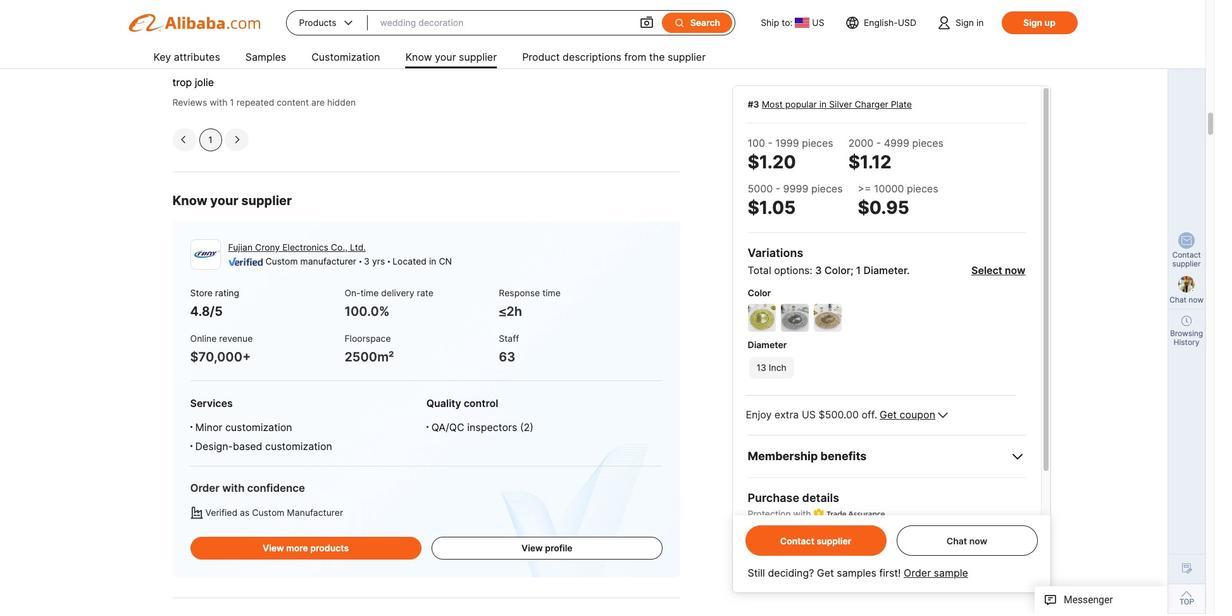 Task type: locate. For each thing, give the bounding box(es) containing it.
2 view from the left
[[522, 543, 543, 553]]

view for view profile
[[522, 543, 543, 553]]

1 horizontal spatial now
[[1005, 264, 1026, 277]]

in left sign up
[[977, 17, 984, 28]]

with down purchase details
[[794, 508, 811, 519]]

2000 - 4999 pieces $1.12
[[849, 137, 944, 173]]

are
[[311, 97, 325, 108]]

products 
[[299, 16, 355, 29]]

0 horizontal spatial sign
[[956, 17, 974, 28]]

1 horizontal spatial details
[[928, 530, 956, 541]]

2 vertical spatial now
[[970, 535, 988, 546]]

enjoy up deciding?
[[766, 542, 788, 553]]

supplier inside contact supplier to negotiate shipping details enjoy on-time dispatch guarantee
[[801, 530, 835, 541]]

1 horizontal spatial contact supplier
[[1173, 250, 1201, 268]]

chat
[[1170, 295, 1187, 304], [947, 535, 967, 546]]

pieces inside 100 - 1999 pieces $1.20
[[802, 137, 833, 149]]

cn
[[439, 256, 452, 266]]

us
[[812, 17, 825, 28], [802, 408, 816, 421]]

order right first!
[[904, 567, 931, 579]]

1 right 上一页，当前第1页 icon
[[208, 134, 213, 145]]

with up the as
[[222, 482, 245, 495]]

customization
[[225, 421, 292, 434], [265, 440, 332, 453]]

pieces inside 2000 - 4999 pieces $1.12
[[912, 137, 944, 149]]

rate
[[417, 287, 434, 298]]

0 vertical spatial know
[[406, 51, 432, 63]]

extra
[[775, 408, 799, 421]]

in left silver
[[820, 99, 827, 110]]

now for chat now button
[[970, 535, 988, 546]]

2 sign from the left
[[1024, 17, 1043, 28]]

order
[[190, 482, 220, 495], [904, 567, 931, 579]]

contact supplier to negotiate shipping details enjoy on-time dispatch guarantee
[[766, 530, 956, 553]]

0 horizontal spatial 3
[[364, 256, 370, 266]]

0 vertical spatial 1
[[230, 97, 234, 108]]

time inside the on-time delivery rate 100.0%
[[361, 287, 379, 298]]

time up '100.0%' in the left of the page
[[361, 287, 379, 298]]

sign left 'up'
[[1024, 17, 1043, 28]]

- inside 100 - 1999 pieces $1.20
[[768, 137, 773, 149]]

chat now up browsing
[[1170, 295, 1204, 304]]

diameter
[[864, 264, 907, 277], [748, 339, 787, 350]]

- inside 2000 - 4999 pieces $1.12
[[877, 137, 881, 149]]

1 vertical spatial chat
[[947, 535, 967, 546]]

view more products link
[[190, 537, 421, 560]]

repeated
[[237, 97, 274, 108]]

1 horizontal spatial chat
[[1170, 295, 1187, 304]]

- inside 5000 - 9999 pieces $1.05
[[776, 182, 781, 195]]

2 vertical spatial 1
[[856, 264, 861, 277]]

electronics
[[282, 242, 328, 253]]

details inside contact supplier to negotiate shipping details enjoy on-time dispatch guarantee
[[928, 530, 956, 541]]

response time ≤2h
[[499, 287, 561, 319]]

1
[[230, 97, 234, 108], [208, 134, 213, 145], [856, 264, 861, 277]]

know your supplier up the fujian
[[172, 193, 292, 208]]

0 horizontal spatial order
[[190, 482, 220, 495]]

0 vertical spatial now
[[1005, 264, 1026, 277]]

1 inside button
[[208, 134, 213, 145]]

enjoy left extra
[[746, 408, 772, 421]]

1 vertical spatial order
[[904, 567, 931, 579]]

0 horizontal spatial now
[[970, 535, 988, 546]]

get left samples
[[817, 567, 834, 579]]

1 vertical spatial in
[[820, 99, 827, 110]]

- right 5000
[[776, 182, 781, 195]]

time left dispatch
[[807, 542, 826, 553]]

time for delivery
[[361, 287, 379, 298]]

1 horizontal spatial on-
[[791, 542, 807, 553]]

view left more
[[263, 543, 284, 553]]

- for $1.05
[[776, 182, 781, 195]]

time right 'response' at top left
[[543, 287, 561, 298]]

pieces right "10000"
[[907, 182, 938, 195]]

co.,
[[331, 242, 348, 253]]

0 vertical spatial know your supplier
[[406, 51, 497, 63]]

view left profile
[[522, 543, 543, 553]]

get right off.
[[880, 408, 897, 421]]

1 vertical spatial custom
[[252, 507, 284, 518]]

inch
[[769, 362, 787, 373]]

13 inch link
[[748, 356, 796, 380]]

coupon
[[900, 408, 936, 421]]

key
[[154, 51, 171, 63]]

deciding?
[[768, 567, 814, 579]]

0 horizontal spatial on-
[[345, 287, 361, 298]]

1 horizontal spatial sign
[[1024, 17, 1043, 28]]

membership benefits
[[748, 449, 867, 462]]

1 vertical spatial 1
[[208, 134, 213, 145]]

the
[[649, 51, 665, 63]]

1 vertical spatial contact supplier
[[780, 535, 852, 546]]

3 right 'options:' at the right top of the page
[[816, 264, 822, 277]]

0 horizontal spatial chat now
[[947, 535, 988, 546]]

0 horizontal spatial your
[[210, 193, 238, 208]]

1 vertical spatial details
[[928, 530, 956, 541]]

now for select now link at the right
[[1005, 264, 1026, 277]]

pieces right 1999 at the top right of page
[[802, 137, 833, 149]]

in for located in cn
[[429, 256, 436, 266]]

1 horizontal spatial -
[[776, 182, 781, 195]]

pieces right 4999
[[912, 137, 944, 149]]

located
[[393, 256, 427, 266]]

- right 2000
[[877, 137, 881, 149]]

diameter right ;
[[864, 264, 907, 277]]

revenue
[[219, 333, 253, 344]]

your
[[435, 51, 456, 63], [210, 193, 238, 208]]

custom down crony
[[266, 256, 298, 266]]

color
[[825, 264, 851, 277], [748, 287, 771, 298]]

0 horizontal spatial time
[[361, 287, 379, 298]]

pieces inside 5000 - 9999 pieces $1.05
[[812, 182, 843, 195]]

1 right ;
[[856, 264, 861, 277]]

custom right the as
[[252, 507, 284, 518]]

0 horizontal spatial in
[[429, 256, 436, 266]]

1 vertical spatial know
[[172, 193, 207, 208]]

1 horizontal spatial favorites filling image
[[198, 55, 208, 68]]

enjoy
[[746, 408, 772, 421], [766, 542, 788, 553]]

know your supplier link
[[406, 46, 497, 71]]

details right shipping
[[928, 530, 956, 541]]

minor customization design-based customization
[[195, 421, 332, 453]]

0 vertical spatial color
[[825, 264, 851, 277]]

0 horizontal spatial view
[[263, 543, 284, 553]]

$70,000+
[[190, 349, 251, 364]]

1 horizontal spatial 3
[[816, 264, 822, 277]]

0 horizontal spatial details
[[802, 491, 839, 504]]

0 horizontal spatial contact supplier
[[780, 535, 852, 546]]

descriptions
[[563, 51, 622, 63]]

get
[[880, 408, 897, 421], [817, 567, 834, 579]]

to
[[837, 530, 846, 541]]

 search
[[674, 17, 720, 28]]

silver
[[829, 99, 852, 110]]

still
[[748, 567, 765, 579]]

favorites filling image
[[185, 55, 195, 68], [198, 55, 208, 68]]

0 vertical spatial chat now
[[1170, 295, 1204, 304]]

store rating 4.8/5
[[190, 287, 239, 319]]

2 horizontal spatial in
[[977, 17, 984, 28]]

off.
[[862, 408, 877, 421]]

favorites filling image up 'jolie'
[[198, 55, 208, 68]]

popular
[[785, 99, 817, 110]]

on- inside contact supplier to negotiate shipping details enjoy on-time dispatch guarantee
[[791, 542, 807, 553]]

color right 'options:' at the right top of the page
[[825, 264, 851, 277]]

0 vertical spatial in
[[977, 17, 984, 28]]

customization up based
[[225, 421, 292, 434]]

0 horizontal spatial -
[[768, 137, 773, 149]]

0 horizontal spatial 1
[[208, 134, 213, 145]]

ship to:
[[761, 17, 793, 28]]

1 horizontal spatial time
[[543, 287, 561, 298]]

favorites filling image
[[172, 55, 183, 68], [172, 55, 183, 68], [185, 55, 195, 68], [198, 55, 208, 68], [210, 55, 221, 68], [210, 55, 221, 68]]

0 vertical spatial on-
[[345, 287, 361, 298]]

1 horizontal spatial color
[[825, 264, 851, 277]]

history
[[1174, 337, 1200, 347]]

1 view from the left
[[263, 543, 284, 553]]

purchase
[[748, 491, 800, 504]]

1 left repeated
[[230, 97, 234, 108]]

1 horizontal spatial your
[[435, 51, 456, 63]]

1 vertical spatial with
[[222, 482, 245, 495]]

- right 100
[[768, 137, 773, 149]]

1 horizontal spatial diameter
[[864, 264, 907, 277]]

2 horizontal spatial 1
[[856, 264, 861, 277]]

2500m²
[[345, 349, 394, 364]]

0 horizontal spatial favorites filling image
[[185, 55, 195, 68]]

staff
[[499, 333, 519, 344]]

us right "to:"
[[812, 17, 825, 28]]

0 horizontal spatial get
[[817, 567, 834, 579]]

1 vertical spatial diameter
[[748, 339, 787, 350]]

supplier inside contact supplier
[[1173, 259, 1201, 268]]

benefits
[[821, 449, 867, 462]]

chat now
[[1170, 295, 1204, 304], [947, 535, 988, 546]]

details up contact supplier button
[[802, 491, 839, 504]]

0 vertical spatial with
[[210, 97, 228, 108]]

sign right usd
[[956, 17, 974, 28]]

customization up confidence
[[265, 440, 332, 453]]

chat up browsing
[[1170, 295, 1187, 304]]

still deciding? get samples first! order sample
[[748, 567, 968, 579]]

3 left yrs
[[364, 256, 370, 266]]

fujian crony electronics co., ltd. link
[[228, 242, 366, 253]]

pieces right 9999
[[812, 182, 843, 195]]

diameter up 13 inch at the bottom right
[[748, 339, 787, 350]]

1 vertical spatial now
[[1189, 295, 1204, 304]]

reviews
[[172, 97, 207, 108]]

1 favorites filling image from the left
[[185, 55, 195, 68]]

in
[[977, 17, 984, 28], [820, 99, 827, 110], [429, 256, 436, 266]]

1 horizontal spatial order
[[904, 567, 931, 579]]

2 horizontal spatial now
[[1189, 295, 1204, 304]]

options:
[[774, 264, 813, 277]]

with for 1
[[210, 97, 228, 108]]

0 vertical spatial get
[[880, 408, 897, 421]]

2 horizontal spatial -
[[877, 137, 881, 149]]

products
[[310, 543, 349, 553]]

chat up sample
[[947, 535, 967, 546]]

know your supplier down wedding decoration text field
[[406, 51, 497, 63]]

on-time delivery rate 100.0%
[[345, 287, 434, 319]]

on- up '100.0%' in the left of the page
[[345, 287, 361, 298]]

negotiate
[[848, 530, 888, 541]]

floorspace
[[345, 333, 391, 344]]

browsing
[[1170, 329, 1203, 338]]

1 sign from the left
[[956, 17, 974, 28]]

1 horizontal spatial view
[[522, 543, 543, 553]]

with down 'jolie'
[[210, 97, 228, 108]]

in left the cn at the left of the page
[[429, 256, 436, 266]]

1 vertical spatial customization
[[265, 440, 332, 453]]

order sample link
[[904, 567, 968, 579]]

favorites filling image up trop jolie
[[185, 55, 195, 68]]

contact supplier
[[1173, 250, 1201, 268], [780, 535, 852, 546]]

time inside response time ≤2h
[[543, 287, 561, 298]]

samples link
[[245, 46, 286, 71]]

1 horizontal spatial get
[[880, 408, 897, 421]]

details
[[802, 491, 839, 504], [928, 530, 956, 541]]

products
[[299, 17, 337, 28]]

quality control
[[426, 397, 498, 410]]

on- up deciding?
[[791, 542, 807, 553]]

0 horizontal spatial know your supplier
[[172, 193, 292, 208]]

1 horizontal spatial chat now
[[1170, 295, 1204, 304]]

pieces for $1.12
[[912, 137, 944, 149]]

located in cn
[[393, 256, 452, 266]]

crony
[[255, 242, 280, 253]]

1 vertical spatial on-
[[791, 542, 807, 553]]

order up "verified"
[[190, 482, 220, 495]]

13
[[757, 362, 767, 373]]

sign for sign in
[[956, 17, 974, 28]]

product
[[522, 51, 560, 63]]

0 vertical spatial your
[[435, 51, 456, 63]]

1 vertical spatial your
[[210, 193, 238, 208]]

chat now up sample
[[947, 535, 988, 546]]

color down total
[[748, 287, 771, 298]]

1 vertical spatial know your supplier
[[172, 193, 292, 208]]

2 horizontal spatial time
[[807, 542, 826, 553]]

1 vertical spatial color
[[748, 287, 771, 298]]

variations
[[748, 246, 804, 260]]

1 vertical spatial enjoy
[[766, 542, 788, 553]]

content
[[277, 97, 309, 108]]

0 horizontal spatial know
[[172, 193, 207, 208]]

us right extra
[[802, 408, 816, 421]]

verified
[[205, 507, 237, 518]]

2 vertical spatial in
[[429, 256, 436, 266]]

sign in
[[956, 17, 984, 28]]

r
[[181, 24, 189, 40]]

wedding decoration text field
[[380, 11, 627, 34]]



Task type: describe. For each thing, give the bounding box(es) containing it.
1 vertical spatial us
[[802, 408, 816, 421]]

product descriptions from the supplier link
[[522, 46, 706, 71]]

customization link
[[312, 46, 380, 71]]

1 button
[[199, 128, 222, 151]]

pieces inside >= 10000 pieces $0.95
[[907, 182, 938, 195]]

0 vertical spatial us
[[812, 17, 825, 28]]

online
[[190, 333, 217, 344]]

in for sign in
[[977, 17, 984, 28]]

jolie
[[195, 76, 214, 89]]

manufacturer
[[300, 256, 356, 266]]

most popular in  silver charger plate link
[[762, 99, 912, 110]]

hidden
[[327, 97, 356, 108]]

product descriptions from the supplier
[[522, 51, 706, 63]]

sign for sign up
[[1024, 17, 1043, 28]]

1 vertical spatial get
[[817, 567, 834, 579]]

4999
[[884, 137, 910, 149]]

key attributes link
[[154, 46, 220, 71]]

search
[[690, 17, 720, 28]]

verified as custom manufacturer
[[205, 507, 343, 518]]

.
[[907, 264, 910, 277]]

time for ≤2h
[[543, 287, 561, 298]]

fujian
[[228, 242, 253, 253]]

yrs
[[372, 256, 385, 266]]

100.0%
[[345, 304, 390, 319]]

下一页，当前第1页 image
[[234, 136, 241, 144]]

$1.05
[[748, 197, 796, 218]]

samples
[[245, 51, 286, 63]]

0 horizontal spatial diameter
[[748, 339, 787, 350]]

attributes
[[174, 51, 220, 63]]

2000
[[849, 137, 874, 149]]

#3
[[748, 99, 759, 110]]

0 vertical spatial order
[[190, 482, 220, 495]]

guarantee
[[869, 542, 913, 553]]

browsing history
[[1170, 329, 1203, 347]]

$1.20
[[748, 151, 796, 173]]

9999
[[783, 182, 809, 195]]

1 horizontal spatial 1
[[230, 97, 234, 108]]

0 vertical spatial customization
[[225, 421, 292, 434]]

>= 10000 pieces $0.95
[[858, 182, 938, 218]]

manufacturer
[[287, 507, 343, 518]]

purchase details
[[748, 491, 839, 504]]

inspectors
[[467, 421, 517, 434]]

contact supplier button
[[780, 535, 852, 546]]


[[342, 16, 355, 29]]

chat now button
[[947, 535, 988, 546]]

- for $1.20
[[768, 137, 773, 149]]

select now
[[972, 264, 1026, 277]]

enjoy inside contact supplier to negotiate shipping details enjoy on-time dispatch guarantee
[[766, 542, 788, 553]]

more
[[286, 543, 308, 553]]

dispatch
[[828, 542, 866, 553]]

1999
[[776, 137, 799, 149]]

2 vertical spatial with
[[794, 508, 811, 519]]

100
[[748, 137, 765, 149]]

(2)
[[520, 421, 534, 434]]

≤2h
[[499, 304, 522, 319]]

select
[[972, 264, 1003, 277]]


[[674, 17, 685, 28]]

protection with
[[748, 508, 811, 519]]

1 horizontal spatial know
[[406, 51, 432, 63]]

0 vertical spatial custom
[[266, 256, 298, 266]]

0 horizontal spatial color
[[748, 287, 771, 298]]

0 vertical spatial diameter
[[864, 264, 907, 277]]

arrow down image
[[938, 408, 948, 422]]

2 favorites filling image from the left
[[198, 55, 208, 68]]

ltd.
[[350, 242, 366, 253]]

reviews with 1 repeated content are hidden
[[172, 97, 356, 108]]

order with confidence
[[190, 482, 305, 495]]

0 vertical spatial contact supplier
[[1173, 250, 1201, 268]]

up
[[1045, 17, 1056, 28]]

;
[[851, 264, 854, 277]]

trop
[[172, 76, 192, 89]]

pieces for $1.05
[[812, 182, 843, 195]]

customization
[[312, 51, 380, 63]]

from
[[624, 51, 647, 63]]

sign up
[[1024, 17, 1056, 28]]

1 vertical spatial chat now
[[947, 535, 988, 546]]

with for confidence
[[222, 482, 245, 495]]

view profile
[[522, 543, 573, 553]]

confidence
[[247, 482, 305, 495]]

100 - 1999 pieces $1.20
[[748, 137, 833, 173]]

most
[[762, 99, 783, 110]]

design-
[[195, 440, 233, 453]]

online revenue $70,000+
[[190, 333, 253, 364]]

response
[[499, 287, 540, 298]]

0 vertical spatial enjoy
[[746, 408, 772, 421]]

usd
[[898, 17, 917, 28]]

- for $1.12
[[877, 137, 881, 149]]

charger
[[855, 99, 889, 110]]

profile
[[545, 543, 573, 553]]

floorspace 2500m²
[[345, 333, 394, 364]]

control
[[464, 397, 498, 410]]

上一页，当前第1页 image
[[179, 136, 187, 144]]

$500.00
[[819, 408, 859, 421]]

view profile link
[[432, 537, 663, 560]]

samples
[[837, 567, 877, 579]]

staff 63
[[499, 333, 519, 364]]

5000
[[748, 182, 773, 195]]

1 horizontal spatial in
[[820, 99, 827, 110]]

time inside contact supplier to negotiate shipping details enjoy on-time dispatch guarantee
[[807, 542, 826, 553]]

contact inside contact supplier to negotiate shipping details enjoy on-time dispatch guarantee
[[766, 530, 799, 541]]

3 yrs
[[364, 256, 385, 266]]

0 vertical spatial details
[[802, 491, 839, 504]]

on- inside the on-time delivery rate 100.0%
[[345, 287, 361, 298]]

view for view more products
[[263, 543, 284, 553]]

0 vertical spatial chat
[[1170, 295, 1187, 304]]

1 horizontal spatial know your supplier
[[406, 51, 497, 63]]

0 horizontal spatial chat
[[947, 535, 967, 546]]

to:
[[782, 17, 793, 28]]

pieces for $1.20
[[802, 137, 833, 149]]

view more products
[[263, 543, 349, 553]]

total
[[748, 264, 771, 277]]



Task type: vqa. For each thing, say whether or not it's contained in the screenshot.
the bottommost know
yes



